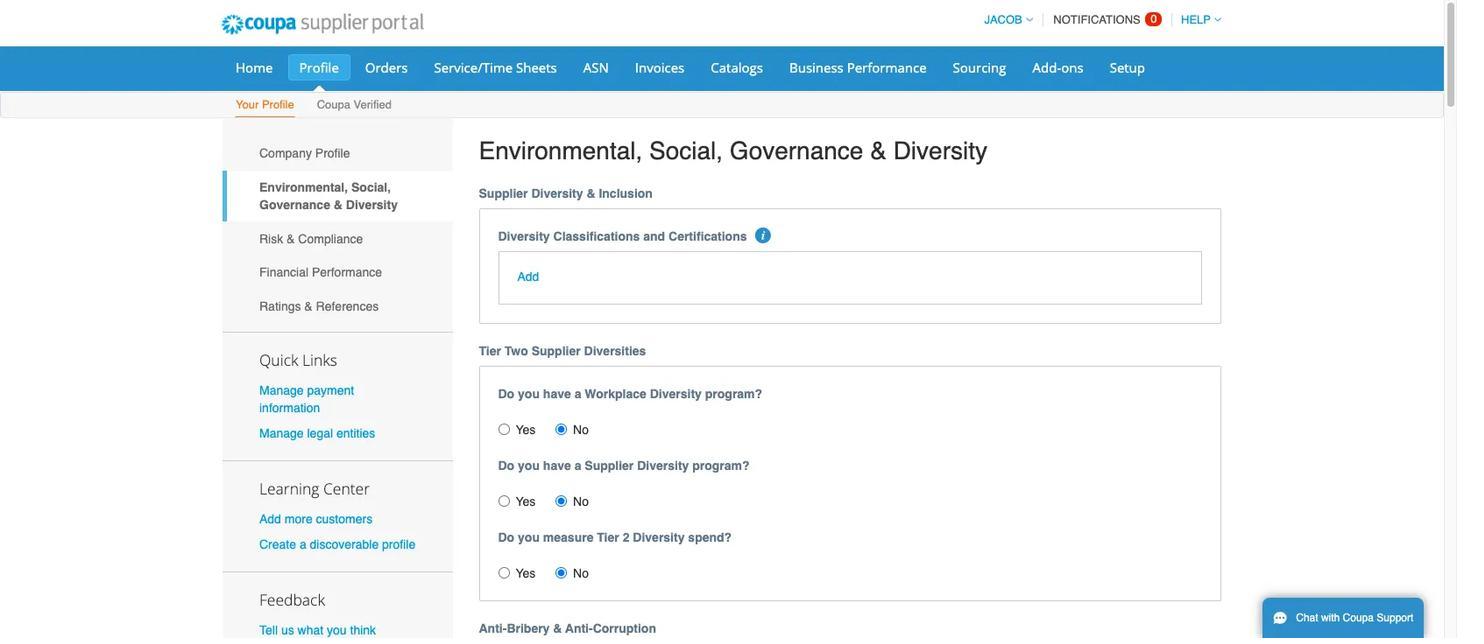Task type: locate. For each thing, give the bounding box(es) containing it.
diversities
[[584, 345, 646, 359]]

0 vertical spatial social,
[[649, 137, 723, 165]]

1 have from the top
[[543, 388, 571, 402]]

0 vertical spatial tier
[[479, 345, 501, 359]]

financial
[[259, 266, 308, 280]]

1 yes from the top
[[516, 423, 536, 438]]

profile inside 'link'
[[315, 147, 350, 161]]

1 vertical spatial environmental, social, governance & diversity
[[259, 181, 398, 212]]

2 vertical spatial supplier
[[585, 459, 634, 473]]

add-ons link
[[1021, 54, 1095, 81]]

ratings & references
[[259, 300, 379, 314]]

social, up the inclusion at the left of page
[[649, 137, 723, 165]]

jacob
[[984, 13, 1022, 26]]

have up measure
[[543, 459, 571, 473]]

references
[[316, 300, 379, 314]]

help link
[[1173, 13, 1222, 26]]

1 horizontal spatial supplier
[[532, 345, 581, 359]]

navigation
[[977, 3, 1222, 37]]

governance down business
[[730, 137, 864, 165]]

2 do from the top
[[498, 459, 515, 473]]

add
[[517, 270, 539, 284], [259, 513, 281, 527]]

manage down information
[[259, 427, 304, 441]]

2 vertical spatial no
[[573, 567, 589, 581]]

measure
[[543, 531, 594, 545]]

0 vertical spatial add
[[517, 270, 539, 284]]

&
[[870, 137, 887, 165], [587, 186, 595, 200], [334, 198, 343, 212], [287, 232, 295, 246], [304, 300, 313, 314], [553, 622, 562, 636]]

0 vertical spatial no
[[573, 423, 589, 438]]

you
[[518, 388, 540, 402], [518, 459, 540, 473], [518, 531, 540, 545], [327, 624, 347, 638]]

2 vertical spatial yes
[[516, 567, 536, 581]]

do for do you have a supplier diversity program?
[[498, 459, 515, 473]]

discoverable
[[310, 538, 379, 552]]

more
[[285, 513, 313, 527]]

1 horizontal spatial social,
[[649, 137, 723, 165]]

environmental, down company profile
[[259, 181, 348, 195]]

0 vertical spatial performance
[[847, 59, 927, 76]]

& up risk & compliance link
[[334, 198, 343, 212]]

environmental, up supplier diversity & inclusion
[[479, 137, 643, 165]]

do you have a supplier diversity program?
[[498, 459, 750, 473]]

information
[[259, 401, 320, 415]]

you for do you have a workplace diversity program?
[[518, 388, 540, 402]]

0 horizontal spatial performance
[[312, 266, 382, 280]]

2 manage from the top
[[259, 427, 304, 441]]

two
[[505, 345, 528, 359]]

1 vertical spatial add
[[259, 513, 281, 527]]

a up measure
[[575, 459, 581, 473]]

& right risk
[[287, 232, 295, 246]]

0 horizontal spatial supplier
[[479, 186, 528, 200]]

supplier up add button
[[479, 186, 528, 200]]

add-
[[1033, 59, 1061, 76]]

financial performance
[[259, 266, 382, 280]]

have down tier two supplier diversities
[[543, 388, 571, 402]]

no down measure
[[573, 567, 589, 581]]

have
[[543, 388, 571, 402], [543, 459, 571, 473]]

1 manage from the top
[[259, 383, 304, 398]]

1 horizontal spatial tier
[[597, 531, 619, 545]]

supplier right two
[[532, 345, 581, 359]]

have for supplier
[[543, 459, 571, 473]]

1 horizontal spatial anti-
[[565, 622, 593, 636]]

add up create
[[259, 513, 281, 527]]

coupa right with
[[1343, 613, 1374, 625]]

coupa left verified
[[317, 98, 350, 111]]

help
[[1181, 13, 1211, 26]]

manage
[[259, 383, 304, 398], [259, 427, 304, 441]]

governance up risk & compliance on the top of page
[[259, 198, 330, 212]]

0 vertical spatial a
[[575, 388, 581, 402]]

service/time sheets link
[[423, 54, 569, 81]]

1 anti- from the left
[[479, 622, 507, 636]]

1 horizontal spatial add
[[517, 270, 539, 284]]

do
[[498, 388, 515, 402], [498, 459, 515, 473], [498, 531, 515, 545]]

0 horizontal spatial environmental,
[[259, 181, 348, 195]]

do for do you measure tier 2 diversity spend?
[[498, 531, 515, 545]]

3 no from the top
[[573, 567, 589, 581]]

2 have from the top
[[543, 459, 571, 473]]

no
[[573, 423, 589, 438], [573, 495, 589, 509], [573, 567, 589, 581]]

add button
[[517, 268, 539, 286]]

1 horizontal spatial governance
[[730, 137, 864, 165]]

social, down "company profile" 'link' at the left top of page
[[351, 181, 391, 195]]

manage inside manage payment information
[[259, 383, 304, 398]]

2 vertical spatial do
[[498, 531, 515, 545]]

anti-
[[479, 622, 507, 636], [565, 622, 593, 636]]

environmental, social, governance & diversity up compliance
[[259, 181, 398, 212]]

ratings & references link
[[223, 290, 453, 324]]

1 no from the top
[[573, 423, 589, 438]]

0 vertical spatial supplier
[[479, 186, 528, 200]]

a left workplace
[[575, 388, 581, 402]]

0 vertical spatial have
[[543, 388, 571, 402]]

no down workplace
[[573, 423, 589, 438]]

1 vertical spatial environmental,
[[259, 181, 348, 195]]

chat with coupa support button
[[1263, 599, 1424, 639]]

2 vertical spatial a
[[300, 538, 306, 552]]

no for 2
[[573, 567, 589, 581]]

1 vertical spatial governance
[[259, 198, 330, 212]]

0 horizontal spatial add
[[259, 513, 281, 527]]

manage up information
[[259, 383, 304, 398]]

home
[[236, 59, 273, 76]]

1 vertical spatial social,
[[351, 181, 391, 195]]

no for workplace
[[573, 423, 589, 438]]

add up two
[[517, 270, 539, 284]]

& down the business performance
[[870, 137, 887, 165]]

invoices
[[635, 59, 685, 76]]

& right bribery
[[553, 622, 562, 636]]

yes
[[516, 423, 536, 438], [516, 495, 536, 509], [516, 567, 536, 581]]

environmental, social, governance & diversity
[[479, 137, 988, 165], [259, 181, 398, 212]]

environmental,
[[479, 137, 643, 165], [259, 181, 348, 195]]

a
[[575, 388, 581, 402], [575, 459, 581, 473], [300, 538, 306, 552]]

legal
[[307, 427, 333, 441]]

1 vertical spatial yes
[[516, 495, 536, 509]]

0 vertical spatial manage
[[259, 383, 304, 398]]

0 vertical spatial coupa
[[317, 98, 350, 111]]

0 vertical spatial program?
[[705, 388, 763, 402]]

0 vertical spatial yes
[[516, 423, 536, 438]]

profile link
[[288, 54, 350, 81]]

tier left two
[[479, 345, 501, 359]]

sourcing
[[953, 59, 1006, 76]]

coupa verified link
[[316, 95, 393, 117]]

1 horizontal spatial performance
[[847, 59, 927, 76]]

manage for manage payment information
[[259, 383, 304, 398]]

notifications 0
[[1054, 12, 1157, 26]]

1 vertical spatial performance
[[312, 266, 382, 280]]

tier left 2
[[597, 531, 619, 545]]

ratings
[[259, 300, 301, 314]]

1 horizontal spatial environmental, social, governance & diversity
[[479, 137, 988, 165]]

None radio
[[556, 424, 567, 436], [498, 496, 510, 508], [498, 568, 510, 579], [556, 568, 567, 579], [556, 424, 567, 436], [498, 496, 510, 508], [498, 568, 510, 579], [556, 568, 567, 579]]

quick links
[[259, 349, 337, 370]]

1 vertical spatial a
[[575, 459, 581, 473]]

profile right your
[[262, 98, 294, 111]]

profile down coupa supplier portal image
[[299, 59, 339, 76]]

1 vertical spatial supplier
[[532, 345, 581, 359]]

service/time sheets
[[434, 59, 557, 76]]

1 horizontal spatial coupa
[[1343, 613, 1374, 625]]

environmental, social, governance & diversity down catalogs link
[[479, 137, 988, 165]]

2 no from the top
[[573, 495, 589, 509]]

1 do from the top
[[498, 388, 515, 402]]

2 vertical spatial profile
[[315, 147, 350, 161]]

1 vertical spatial do
[[498, 459, 515, 473]]

0 vertical spatial do
[[498, 388, 515, 402]]

environmental, social, governance & diversity link
[[223, 171, 453, 222]]

profile up environmental, social, governance & diversity link
[[315, 147, 350, 161]]

None radio
[[498, 424, 510, 436], [556, 496, 567, 508], [498, 424, 510, 436], [556, 496, 567, 508]]

notifications
[[1054, 13, 1141, 26]]

1 vertical spatial have
[[543, 459, 571, 473]]

performance for business performance
[[847, 59, 927, 76]]

catalogs link
[[700, 54, 775, 81]]

0 horizontal spatial anti-
[[479, 622, 507, 636]]

add more customers
[[259, 513, 373, 527]]

create
[[259, 538, 296, 552]]

performance up references
[[312, 266, 382, 280]]

business performance link
[[778, 54, 938, 81]]

0 horizontal spatial coupa
[[317, 98, 350, 111]]

1 vertical spatial program?
[[692, 459, 750, 473]]

a right create
[[300, 538, 306, 552]]

1 vertical spatial no
[[573, 495, 589, 509]]

0 horizontal spatial social,
[[351, 181, 391, 195]]

invoices link
[[624, 54, 696, 81]]

tell us what you think button
[[259, 622, 376, 639]]

1 horizontal spatial environmental,
[[479, 137, 643, 165]]

financial performance link
[[223, 256, 453, 290]]

you inside button
[[327, 624, 347, 638]]

home link
[[224, 54, 284, 81]]

performance
[[847, 59, 927, 76], [312, 266, 382, 280]]

classifications
[[553, 229, 640, 243]]

0 vertical spatial environmental,
[[479, 137, 643, 165]]

supplier up do you measure tier 2 diversity spend?
[[585, 459, 634, 473]]

& inside environmental, social, governance & diversity link
[[334, 198, 343, 212]]

tell us what you think
[[259, 624, 376, 638]]

program?
[[705, 388, 763, 402], [692, 459, 750, 473]]

2 yes from the top
[[516, 495, 536, 509]]

1 vertical spatial manage
[[259, 427, 304, 441]]

company profile link
[[223, 137, 453, 171]]

think
[[350, 624, 376, 638]]

1 vertical spatial coupa
[[1343, 613, 1374, 625]]

3 do from the top
[[498, 531, 515, 545]]

coupa inside chat with coupa support button
[[1343, 613, 1374, 625]]

add for add more customers
[[259, 513, 281, 527]]

performance for financial performance
[[312, 266, 382, 280]]

3 yes from the top
[[516, 567, 536, 581]]

1 vertical spatial profile
[[262, 98, 294, 111]]

add for add
[[517, 270, 539, 284]]

tier
[[479, 345, 501, 359], [597, 531, 619, 545]]

no up measure
[[573, 495, 589, 509]]

performance right business
[[847, 59, 927, 76]]

& right "ratings"
[[304, 300, 313, 314]]



Task type: vqa. For each thing, say whether or not it's contained in the screenshot.
the bottommost Admin
no



Task type: describe. For each thing, give the bounding box(es) containing it.
us
[[281, 624, 294, 638]]

with
[[1321, 613, 1340, 625]]

navigation containing notifications 0
[[977, 3, 1222, 37]]

service/time
[[434, 59, 513, 76]]

program? for do you have a supplier diversity program?
[[692, 459, 750, 473]]

program? for do you have a workplace diversity program?
[[705, 388, 763, 402]]

corruption
[[593, 622, 656, 636]]

1 vertical spatial tier
[[597, 531, 619, 545]]

manage legal entities
[[259, 427, 375, 441]]

feedback
[[259, 590, 325, 611]]

and
[[643, 229, 665, 243]]

bribery
[[507, 622, 550, 636]]

2
[[623, 531, 630, 545]]

asn
[[583, 59, 609, 76]]

business performance
[[790, 59, 927, 76]]

customers
[[316, 513, 373, 527]]

chat
[[1296, 613, 1319, 625]]

supplier diversity & inclusion
[[479, 186, 653, 200]]

business
[[790, 59, 844, 76]]

& inside risk & compliance link
[[287, 232, 295, 246]]

company profile
[[259, 147, 350, 161]]

setup link
[[1099, 54, 1157, 81]]

add-ons
[[1033, 59, 1084, 76]]

certifications
[[669, 229, 747, 243]]

anti-bribery & anti-corruption
[[479, 622, 656, 636]]

manage payment information
[[259, 383, 354, 415]]

profile
[[382, 538, 416, 552]]

coupa verified
[[317, 98, 392, 111]]

create a discoverable profile link
[[259, 538, 416, 552]]

a for supplier
[[575, 459, 581, 473]]

0 horizontal spatial governance
[[259, 198, 330, 212]]

manage legal entities link
[[259, 427, 375, 441]]

0 vertical spatial governance
[[730, 137, 864, 165]]

entities
[[336, 427, 375, 441]]

0 vertical spatial profile
[[299, 59, 339, 76]]

sheets
[[516, 59, 557, 76]]

no for supplier
[[573, 495, 589, 509]]

additional information image
[[755, 227, 771, 243]]

ons
[[1061, 59, 1084, 76]]

your profile link
[[235, 95, 295, 117]]

a for workplace
[[575, 388, 581, 402]]

do you measure tier 2 diversity spend?
[[498, 531, 732, 545]]

risk
[[259, 232, 283, 246]]

create a discoverable profile
[[259, 538, 416, 552]]

sourcing link
[[942, 54, 1018, 81]]

your
[[236, 98, 259, 111]]

catalogs
[[711, 59, 763, 76]]

support
[[1377, 613, 1414, 625]]

& inside the ratings & references link
[[304, 300, 313, 314]]

manage payment information link
[[259, 383, 354, 415]]

workplace
[[585, 388, 647, 402]]

manage for manage legal entities
[[259, 427, 304, 441]]

orders link
[[354, 54, 419, 81]]

chat with coupa support
[[1296, 613, 1414, 625]]

learning
[[259, 478, 319, 499]]

tell
[[259, 624, 278, 638]]

yes for do you have a workplace diversity program?
[[516, 423, 536, 438]]

payment
[[307, 383, 354, 398]]

diversity classifications and certifications
[[498, 229, 747, 243]]

coupa inside coupa verified link
[[317, 98, 350, 111]]

profile for your profile
[[262, 98, 294, 111]]

tier two supplier diversities
[[479, 345, 646, 359]]

you for do you measure tier 2 diversity spend?
[[518, 531, 540, 545]]

yes for do you have a supplier diversity program?
[[516, 495, 536, 509]]

you for do you have a supplier diversity program?
[[518, 459, 540, 473]]

coupa supplier portal image
[[209, 3, 435, 46]]

compliance
[[298, 232, 363, 246]]

profile for company profile
[[315, 147, 350, 161]]

yes for do you measure tier 2 diversity spend?
[[516, 567, 536, 581]]

do you have a workplace diversity program?
[[498, 388, 763, 402]]

inclusion
[[599, 186, 653, 200]]

company
[[259, 147, 312, 161]]

what
[[298, 624, 323, 638]]

learning center
[[259, 478, 370, 499]]

spend?
[[688, 531, 732, 545]]

links
[[302, 349, 337, 370]]

setup
[[1110, 59, 1145, 76]]

your profile
[[236, 98, 294, 111]]

2 anti- from the left
[[565, 622, 593, 636]]

& left the inclusion at the left of page
[[587, 186, 595, 200]]

0
[[1151, 12, 1157, 25]]

risk & compliance link
[[223, 222, 453, 256]]

asn link
[[572, 54, 620, 81]]

have for workplace
[[543, 388, 571, 402]]

risk & compliance
[[259, 232, 363, 246]]

2 horizontal spatial supplier
[[585, 459, 634, 473]]

orders
[[365, 59, 408, 76]]

jacob link
[[977, 13, 1033, 26]]

0 vertical spatial environmental, social, governance & diversity
[[479, 137, 988, 165]]

center
[[323, 478, 370, 499]]

add more customers link
[[259, 513, 373, 527]]

0 horizontal spatial environmental, social, governance & diversity
[[259, 181, 398, 212]]

do for do you have a workplace diversity program?
[[498, 388, 515, 402]]

0 horizontal spatial tier
[[479, 345, 501, 359]]

quick
[[259, 349, 298, 370]]

verified
[[354, 98, 392, 111]]



